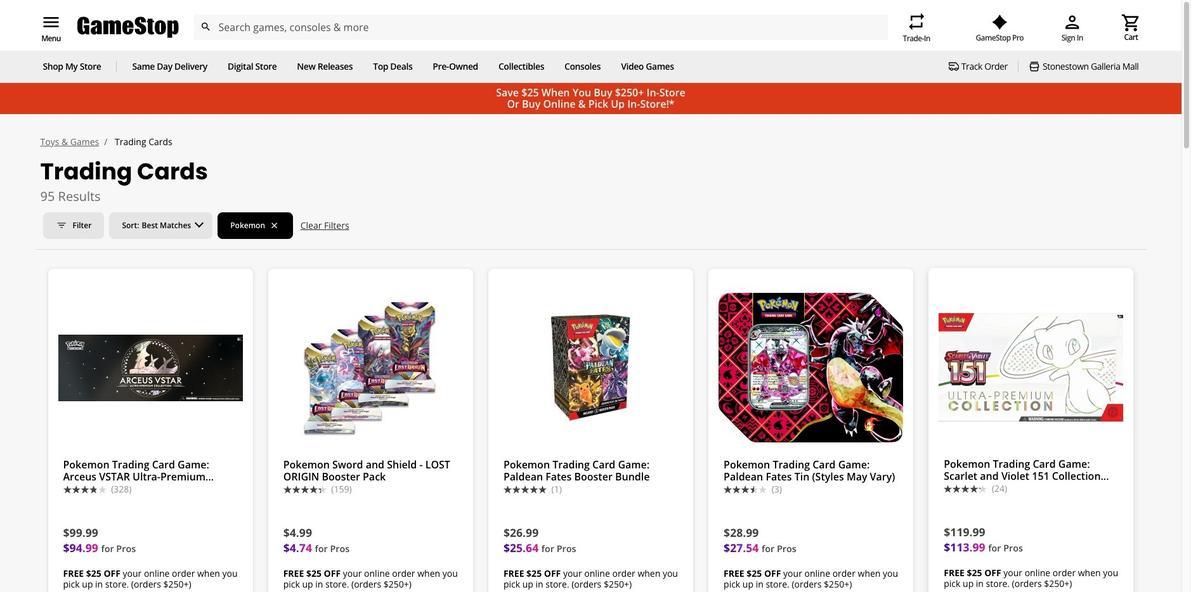 Task type: describe. For each thing, give the bounding box(es) containing it.
gamestop image
[[77, 15, 179, 40]]



Task type: locate. For each thing, give the bounding box(es) containing it.
gamestop pro icon image
[[992, 15, 1008, 30]]

None search field
[[193, 15, 888, 40]]

Search games, consoles & more search field
[[219, 15, 865, 40]]



Task type: vqa. For each thing, say whether or not it's contained in the screenshot.
GameStop Pro Icon on the right top of the page
yes



